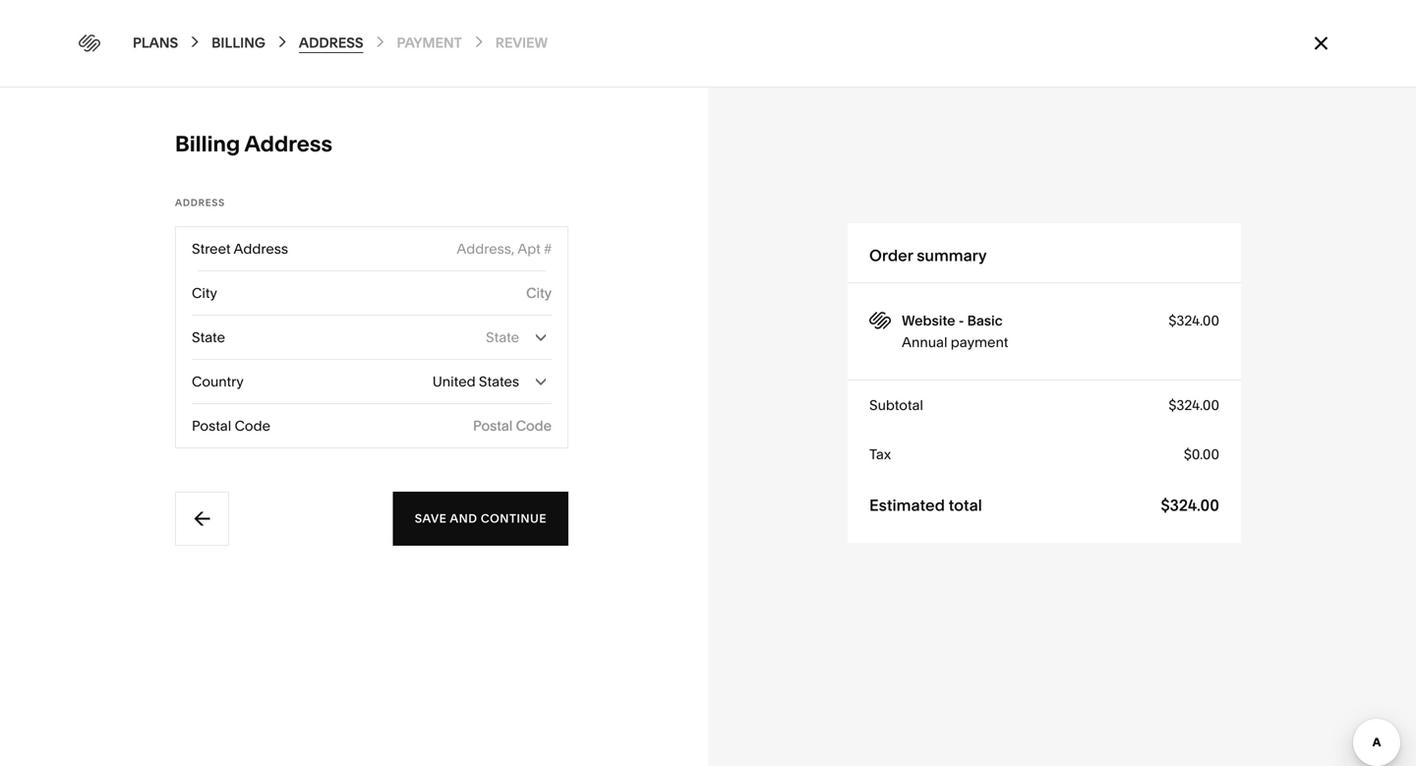 Task type: locate. For each thing, give the bounding box(es) containing it.
squarespace logo image
[[79, 32, 100, 54]]

order
[[869, 246, 913, 265]]

$324.00
[[1169, 312, 1220, 329], [1169, 397, 1220, 414], [1161, 496, 1220, 515]]

united states
[[433, 373, 519, 390]]

go back image
[[191, 508, 213, 530]]

Street Address text field
[[329, 227, 552, 270]]

chevron large right dark icon image for address
[[274, 34, 290, 49]]

chevron large right dark icon image right billing button
[[274, 34, 290, 49]]

estimated total
[[869, 496, 982, 515]]

state up states
[[486, 329, 519, 346]]

your
[[799, 731, 828, 747]]

annual payment
[[902, 334, 1008, 351]]

1 chevron large right dark icon image from the left
[[187, 34, 203, 49]]

billing button
[[212, 33, 265, 53]]

your
[[462, 731, 491, 747]]

chevron large right light icon image for payment
[[372, 34, 388, 49]]

1 chevron large right light icon image from the left
[[372, 34, 388, 49]]

trial
[[495, 731, 519, 747]]

editing
[[751, 731, 796, 747]]

state down city
[[192, 329, 225, 346]]

chevron large right light icon image right address 'button'
[[372, 34, 388, 49]]

City field
[[228, 282, 552, 304]]

2 vertical spatial $324.00
[[1161, 496, 1220, 515]]

1 horizontal spatial chevron large right dark icon image
[[274, 34, 290, 49]]

$0.00
[[1184, 446, 1220, 463]]

0 vertical spatial $324.00
[[1169, 312, 1220, 329]]

address
[[299, 34, 363, 51], [244, 130, 333, 157], [175, 197, 225, 209], [234, 240, 288, 257]]

address button
[[299, 33, 363, 53]]

2 chevron large right light icon image from the left
[[471, 34, 487, 49]]

1 vertical spatial $324.00
[[1169, 397, 1220, 414]]

continue
[[690, 731, 747, 747]]

code
[[235, 418, 270, 434]]

$324.00 for estimated total
[[1161, 496, 1220, 515]]

city
[[192, 285, 217, 301]]

street address
[[192, 240, 288, 257]]

billing for billing
[[212, 34, 265, 51]]

your trial has expired. subscribe to continue editing your site.
[[462, 731, 857, 747]]

payment
[[397, 34, 462, 51]]

0 horizontal spatial chevron large right light icon image
[[372, 34, 388, 49]]

-
[[959, 312, 964, 329]]

chevron large right light icon image
[[372, 34, 388, 49], [471, 34, 487, 49]]

edit button
[[261, 25, 314, 61]]

State field
[[192, 316, 552, 359]]

total
[[949, 496, 982, 515]]

has
[[522, 731, 545, 747]]

summary
[[917, 246, 987, 265]]

Postal Code field
[[281, 415, 552, 437]]

chevron large right light icon image left the review
[[471, 34, 487, 49]]

1 vertical spatial billing
[[175, 130, 240, 157]]

country
[[192, 373, 244, 390]]

0 vertical spatial billing
[[212, 34, 265, 51]]

and
[[450, 511, 478, 526]]

chevron large right dark icon image right plans
[[187, 34, 203, 49]]

2 state from the left
[[486, 329, 519, 346]]

subtotal
[[869, 397, 923, 414]]

2 chevron large right dark icon image from the left
[[274, 34, 290, 49]]

state
[[192, 329, 225, 346], [486, 329, 519, 346]]

0 horizontal spatial state
[[192, 329, 225, 346]]

0 horizontal spatial chevron large right dark icon image
[[187, 34, 203, 49]]

$324.00 for subtotal
[[1169, 397, 1220, 414]]

billing inside checkout navigation navigation
[[212, 34, 265, 51]]

close image
[[1311, 32, 1332, 54]]

1 horizontal spatial state
[[486, 329, 519, 346]]

billing
[[212, 34, 265, 51], [175, 130, 240, 157]]

billing for billing address
[[175, 130, 240, 157]]

tax
[[869, 446, 891, 463]]

1 horizontal spatial chevron large right light icon image
[[471, 34, 487, 49]]

chevron large right dark icon image
[[187, 34, 203, 49], [274, 34, 290, 49]]

chevron large right light icon image for review
[[471, 34, 487, 49]]

review button
[[495, 33, 548, 53]]



Task type: vqa. For each thing, say whether or not it's contained in the screenshot.
Street Address Text Field
yes



Task type: describe. For each thing, give the bounding box(es) containing it.
review
[[495, 34, 548, 51]]

basic
[[967, 312, 1003, 329]]

postal
[[192, 418, 231, 434]]

payment button
[[397, 33, 462, 53]]

to
[[674, 731, 687, 747]]

subscribe
[[604, 731, 670, 747]]

edit
[[273, 35, 301, 50]]

website
[[902, 312, 956, 329]]

plans
[[133, 34, 178, 51]]

checkout navigation navigation
[[133, 32, 1305, 55]]

continue
[[481, 511, 547, 526]]

postal code
[[192, 418, 270, 434]]

billing address
[[175, 130, 333, 157]]

save and continue
[[415, 511, 547, 526]]

save
[[415, 511, 447, 526]]

payment
[[951, 334, 1008, 351]]

states
[[479, 373, 519, 390]]

order summary
[[869, 246, 987, 265]]

estimated
[[869, 496, 945, 515]]

annual
[[902, 334, 948, 351]]

plans button
[[133, 33, 178, 53]]

chevron large right dark icon image for billing
[[187, 34, 203, 49]]

expired.
[[549, 731, 601, 747]]

Country field
[[192, 360, 552, 403]]

website - basic
[[902, 312, 1003, 329]]

street
[[192, 240, 231, 257]]

united
[[433, 373, 476, 390]]

address inside checkout navigation navigation
[[299, 34, 363, 51]]

1 state from the left
[[192, 329, 225, 346]]

site.
[[831, 731, 857, 747]]

save and continue button
[[393, 492, 568, 546]]



